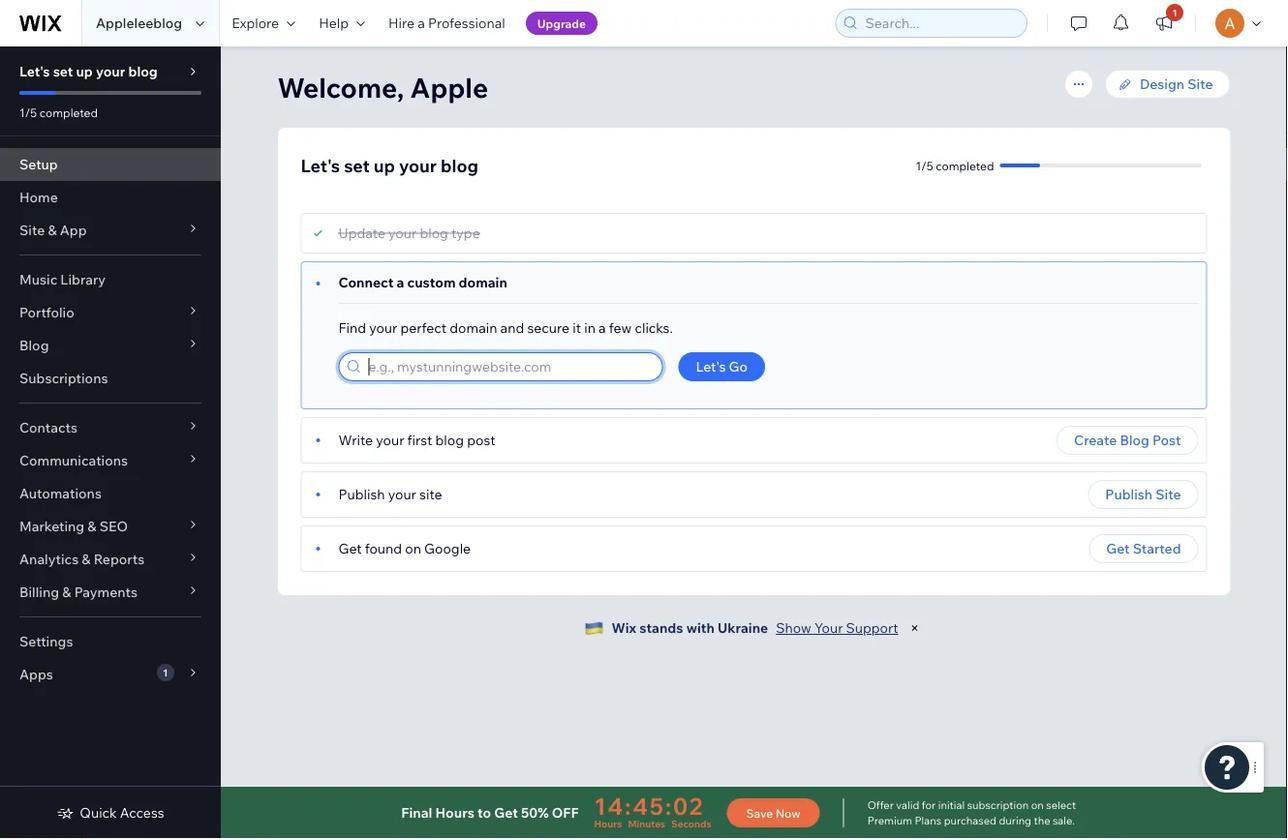 Task type: describe. For each thing, give the bounding box(es) containing it.
your for publish
[[388, 486, 416, 503]]

sale.
[[1053, 815, 1075, 828]]

app
[[60, 222, 87, 239]]

portfolio button
[[0, 296, 221, 329]]

setup link
[[0, 148, 221, 181]]

let's inside button
[[696, 358, 726, 375]]

1/5 completed inside sidebar "element"
[[19, 105, 98, 120]]

perfect
[[400, 320, 447, 337]]

create blog post
[[1074, 432, 1181, 449]]

explore
[[232, 15, 279, 31]]

on inside offer valid for initial subscription on select premium plans purchased during the sale.
[[1031, 799, 1044, 813]]

blog right the first
[[435, 432, 464, 449]]

hours for final
[[435, 805, 475, 822]]

automations
[[19, 485, 102, 502]]

& for marketing
[[87, 518, 96, 535]]

valid
[[896, 799, 919, 813]]

apple
[[410, 70, 488, 104]]

marketing
[[19, 518, 84, 535]]

get for get found on google
[[339, 540, 362, 557]]

get started
[[1106, 540, 1181, 557]]

1 vertical spatial let's
[[301, 154, 340, 176]]

secure
[[527, 320, 570, 337]]

1 horizontal spatial completed
[[936, 158, 994, 173]]

create blog post button
[[1057, 426, 1199, 455]]

analytics
[[19, 551, 79, 568]]

billing & payments
[[19, 584, 137, 601]]

go
[[729, 358, 748, 375]]

communications
[[19, 452, 128, 469]]

publish site
[[1105, 486, 1181, 503]]

music library link
[[0, 263, 221, 296]]

marketing & seo
[[19, 518, 128, 535]]

domain for custom
[[459, 274, 507, 291]]

home link
[[0, 181, 221, 214]]

find your perfect domain and secure it in a few clicks.
[[339, 320, 673, 337]]

minutes
[[628, 818, 665, 830]]

1 vertical spatial 1/5
[[916, 158, 933, 173]]

hire a professional
[[388, 15, 505, 31]]

get started button
[[1089, 535, 1199, 564]]

final
[[401, 805, 432, 822]]

& for billing
[[62, 584, 71, 601]]

1 horizontal spatial set
[[344, 154, 370, 176]]

hours for 14:45:02
[[594, 818, 622, 830]]

design site link
[[1105, 70, 1231, 99]]

during
[[999, 815, 1032, 828]]

started
[[1133, 540, 1181, 557]]

domain for perfect
[[450, 320, 497, 337]]

welcome,
[[277, 70, 404, 104]]

blog up the type
[[441, 154, 479, 176]]

a for custom
[[397, 274, 404, 291]]

2 horizontal spatial a
[[599, 320, 606, 337]]

marketing & seo button
[[0, 510, 221, 543]]

analytics & reports button
[[0, 543, 221, 576]]

1 horizontal spatial 1/5 completed
[[916, 158, 994, 173]]

professional
[[428, 15, 505, 31]]

post
[[467, 432, 495, 449]]

site for design site
[[1188, 76, 1213, 92]]

publish your site
[[339, 486, 442, 503]]

quick access button
[[57, 805, 164, 822]]

quick access
[[80, 805, 164, 822]]

publish for publish your site
[[339, 486, 385, 503]]

contacts button
[[0, 412, 221, 445]]

purchased
[[944, 815, 997, 828]]

1 horizontal spatial get
[[494, 805, 518, 822]]

billing
[[19, 584, 59, 601]]

type
[[451, 225, 480, 242]]

blog button
[[0, 329, 221, 362]]

post
[[1153, 432, 1181, 449]]

site & app button
[[0, 214, 221, 247]]

blog inside button
[[1120, 432, 1150, 449]]

and
[[500, 320, 524, 337]]

Search... field
[[860, 10, 1021, 37]]

payments
[[74, 584, 137, 601]]

with
[[686, 620, 715, 637]]

automations link
[[0, 477, 221, 510]]

wix
[[612, 620, 636, 637]]

hire
[[388, 15, 415, 31]]

quick
[[80, 805, 117, 822]]

e.g., mystunningwebsite.com field
[[363, 354, 656, 381]]

get found on google
[[339, 540, 471, 557]]

for
[[922, 799, 936, 813]]

site inside dropdown button
[[19, 222, 45, 239]]

1 inside button
[[1172, 6, 1177, 18]]

0 horizontal spatial on
[[405, 540, 421, 557]]

let's set up your blog inside sidebar "element"
[[19, 63, 158, 80]]

set inside sidebar "element"
[[53, 63, 73, 80]]

communications button
[[0, 445, 221, 477]]

site & app
[[19, 222, 87, 239]]

custom
[[407, 274, 456, 291]]

now
[[776, 806, 801, 821]]

design site
[[1140, 76, 1213, 92]]

save
[[746, 806, 773, 821]]

let's inside sidebar "element"
[[19, 63, 50, 80]]

premium
[[867, 815, 912, 828]]

up inside sidebar "element"
[[76, 63, 93, 80]]

blog left the type
[[420, 225, 448, 242]]

let's go
[[696, 358, 748, 375]]

14:45:02 hours minutes seconds
[[594, 792, 711, 830]]



Task type: locate. For each thing, give the bounding box(es) containing it.
1 down settings link
[[163, 667, 168, 679]]

0 horizontal spatial 1/5 completed
[[19, 105, 98, 120]]

0 vertical spatial 1
[[1172, 6, 1177, 18]]

2 horizontal spatial get
[[1106, 540, 1130, 557]]

1 vertical spatial set
[[344, 154, 370, 176]]

set up the 'setup'
[[53, 63, 73, 80]]

show your support button
[[776, 620, 898, 637]]

1 vertical spatial blog
[[1120, 432, 1150, 449]]

publish for publish site
[[1105, 486, 1153, 503]]

1 vertical spatial site
[[19, 222, 45, 239]]

blog
[[19, 337, 49, 354], [1120, 432, 1150, 449]]

home
[[19, 189, 58, 206]]

0 horizontal spatial 1
[[163, 667, 168, 679]]

& left reports
[[82, 551, 91, 568]]

sidebar element
[[0, 46, 221, 840]]

your left the first
[[376, 432, 404, 449]]

let's set up your blog up update your blog type
[[301, 154, 479, 176]]

portfolio
[[19, 304, 74, 321]]

hours
[[435, 805, 475, 822], [594, 818, 622, 830]]

support
[[846, 620, 898, 637]]

1 horizontal spatial site
[[1156, 486, 1181, 503]]

& left seo
[[87, 518, 96, 535]]

create
[[1074, 432, 1117, 449]]

1 inside sidebar "element"
[[163, 667, 168, 679]]

2 vertical spatial site
[[1156, 486, 1181, 503]]

a right the hire
[[418, 15, 425, 31]]

14:45:02
[[594, 792, 704, 821]]

save now button
[[727, 799, 820, 828]]

2 publish from the left
[[1105, 486, 1153, 503]]

1 horizontal spatial let's
[[301, 154, 340, 176]]

save now
[[746, 806, 801, 821]]

let's up "update"
[[301, 154, 340, 176]]

1 publish from the left
[[339, 486, 385, 503]]

stands
[[639, 620, 683, 637]]

show
[[776, 620, 811, 637]]

site down post
[[1156, 486, 1181, 503]]

1/5 completed
[[19, 105, 98, 120], [916, 158, 994, 173]]

hours inside 14:45:02 hours minutes seconds
[[594, 818, 622, 830]]

on
[[405, 540, 421, 557], [1031, 799, 1044, 813]]

0 vertical spatial 1/5 completed
[[19, 105, 98, 120]]

publish
[[339, 486, 385, 503], [1105, 486, 1153, 503]]

your left site
[[388, 486, 416, 503]]

0 vertical spatial a
[[418, 15, 425, 31]]

0 horizontal spatial publish
[[339, 486, 385, 503]]

1 vertical spatial let's set up your blog
[[301, 154, 479, 176]]

let's up the 'setup'
[[19, 63, 50, 80]]

in
[[584, 320, 596, 337]]

0 horizontal spatial hours
[[435, 805, 475, 822]]

subscription
[[967, 799, 1029, 813]]

0 horizontal spatial site
[[19, 222, 45, 239]]

0 vertical spatial up
[[76, 63, 93, 80]]

site down home
[[19, 222, 45, 239]]

1 button
[[1143, 0, 1185, 46]]

1 vertical spatial a
[[397, 274, 404, 291]]

access
[[120, 805, 164, 822]]

seconds
[[671, 818, 711, 830]]

blog inside sidebar "element"
[[128, 63, 158, 80]]

domain
[[459, 274, 507, 291], [450, 320, 497, 337]]

initial
[[938, 799, 965, 813]]

to
[[478, 805, 491, 822]]

a left custom on the top left of page
[[397, 274, 404, 291]]

site inside button
[[1156, 486, 1181, 503]]

0 vertical spatial on
[[405, 540, 421, 557]]

2 horizontal spatial site
[[1188, 76, 1213, 92]]

a right in
[[599, 320, 606, 337]]

0 horizontal spatial completed
[[40, 105, 98, 120]]

on up the
[[1031, 799, 1044, 813]]

google
[[424, 540, 471, 557]]

billing & payments button
[[0, 576, 221, 609]]

subscriptions link
[[0, 362, 221, 395]]

up up setup link
[[76, 63, 93, 80]]

0 horizontal spatial get
[[339, 540, 362, 557]]

hours left 'to'
[[435, 805, 475, 822]]

help button
[[307, 0, 377, 46]]

let's left go
[[696, 358, 726, 375]]

design
[[1140, 76, 1185, 92]]

a
[[418, 15, 425, 31], [397, 274, 404, 291], [599, 320, 606, 337]]

site right "design"
[[1188, 76, 1213, 92]]

0 vertical spatial let's set up your blog
[[19, 63, 158, 80]]

music
[[19, 271, 57, 288]]

final hours to get 50% off
[[401, 805, 579, 822]]

your right "update"
[[388, 225, 417, 242]]

your for find
[[369, 320, 397, 337]]

blog down appleleeblog
[[128, 63, 158, 80]]

your inside sidebar "element"
[[96, 63, 125, 80]]

update
[[339, 225, 385, 242]]

1 vertical spatial 1
[[163, 667, 168, 679]]

& for site
[[48, 222, 57, 239]]

0 vertical spatial let's
[[19, 63, 50, 80]]

set up "update"
[[344, 154, 370, 176]]

get right 'to'
[[494, 805, 518, 822]]

settings link
[[0, 626, 221, 659]]

0 vertical spatial domain
[[459, 274, 507, 291]]

site
[[419, 486, 442, 503]]

1 horizontal spatial hours
[[594, 818, 622, 830]]

off
[[552, 805, 579, 822]]

your up update your blog type
[[399, 154, 437, 176]]

1 horizontal spatial let's set up your blog
[[301, 154, 479, 176]]

1 vertical spatial 1/5 completed
[[916, 158, 994, 173]]

1 horizontal spatial publish
[[1105, 486, 1153, 503]]

up
[[76, 63, 93, 80], [374, 154, 395, 176]]

1 horizontal spatial on
[[1031, 799, 1044, 813]]

1 horizontal spatial 1/5
[[916, 158, 933, 173]]

0 horizontal spatial 1/5
[[19, 105, 37, 120]]

1 horizontal spatial blog
[[1120, 432, 1150, 449]]

1/5 inside sidebar "element"
[[19, 105, 37, 120]]

your right the find at left top
[[369, 320, 397, 337]]

0 horizontal spatial blog
[[19, 337, 49, 354]]

publish down create blog post button
[[1105, 486, 1153, 503]]

let's go button
[[678, 353, 765, 382]]

& left app
[[48, 222, 57, 239]]

0 vertical spatial set
[[53, 63, 73, 80]]

2 vertical spatial let's
[[696, 358, 726, 375]]

0 vertical spatial completed
[[40, 105, 98, 120]]

apps
[[19, 666, 53, 683]]

a for professional
[[418, 15, 425, 31]]

1 vertical spatial completed
[[936, 158, 994, 173]]

wix stands with ukraine show your support
[[612, 620, 898, 637]]

welcome, apple
[[277, 70, 488, 104]]

site for publish site
[[1156, 486, 1181, 503]]

completed
[[40, 105, 98, 120], [936, 158, 994, 173]]

found
[[365, 540, 402, 557]]

2 vertical spatial a
[[599, 320, 606, 337]]

your down appleleeblog
[[96, 63, 125, 80]]

publish inside publish site button
[[1105, 486, 1153, 503]]

0 horizontal spatial let's
[[19, 63, 50, 80]]

the
[[1034, 815, 1050, 828]]

1 horizontal spatial a
[[418, 15, 425, 31]]

hire a professional link
[[377, 0, 517, 46]]

offer valid for initial subscription on select premium plans purchased during the sale.
[[867, 799, 1076, 828]]

& for analytics
[[82, 551, 91, 568]]

first
[[407, 432, 432, 449]]

write
[[339, 432, 373, 449]]

on right found
[[405, 540, 421, 557]]

update your blog type
[[339, 225, 480, 242]]

0 horizontal spatial let's set up your blog
[[19, 63, 158, 80]]

hours left 'minutes'
[[594, 818, 622, 830]]

2 horizontal spatial let's
[[696, 358, 726, 375]]

domain left and on the left of the page
[[450, 320, 497, 337]]

find
[[339, 320, 366, 337]]

setup
[[19, 156, 58, 173]]

get inside button
[[1106, 540, 1130, 557]]

1 horizontal spatial 1
[[1172, 6, 1177, 18]]

0 vertical spatial blog
[[19, 337, 49, 354]]

upgrade
[[537, 16, 586, 31]]

write your first blog post
[[339, 432, 495, 449]]

clicks.
[[635, 320, 673, 337]]

blog left post
[[1120, 432, 1150, 449]]

plans
[[915, 815, 942, 828]]

your for write
[[376, 432, 404, 449]]

1 vertical spatial up
[[374, 154, 395, 176]]

0 vertical spatial site
[[1188, 76, 1213, 92]]

domain up find your perfect domain and secure it in a few clicks.
[[459, 274, 507, 291]]

1 vertical spatial domain
[[450, 320, 497, 337]]

your
[[96, 63, 125, 80], [399, 154, 437, 176], [388, 225, 417, 242], [369, 320, 397, 337], [376, 432, 404, 449], [388, 486, 416, 503]]

completed inside sidebar "element"
[[40, 105, 98, 120]]

1 horizontal spatial up
[[374, 154, 395, 176]]

publish down write
[[339, 486, 385, 503]]

0 horizontal spatial a
[[397, 274, 404, 291]]

ukraine
[[718, 620, 768, 637]]

1 vertical spatial on
[[1031, 799, 1044, 813]]

1 up design site
[[1172, 6, 1177, 18]]

blog down portfolio
[[19, 337, 49, 354]]

1
[[1172, 6, 1177, 18], [163, 667, 168, 679]]

it
[[573, 320, 581, 337]]

let's set up your blog down appleleeblog
[[19, 63, 158, 80]]

select
[[1046, 799, 1076, 813]]

0 horizontal spatial set
[[53, 63, 73, 80]]

connect
[[339, 274, 394, 291]]

up up "update"
[[374, 154, 395, 176]]

upgrade button
[[526, 12, 598, 35]]

subscriptions
[[19, 370, 108, 387]]

your for update
[[388, 225, 417, 242]]

& right 'billing'
[[62, 584, 71, 601]]

0 vertical spatial 1/5
[[19, 105, 37, 120]]

get left the started
[[1106, 540, 1130, 557]]

&
[[48, 222, 57, 239], [87, 518, 96, 535], [82, 551, 91, 568], [62, 584, 71, 601]]

help
[[319, 15, 349, 31]]

0 horizontal spatial up
[[76, 63, 93, 80]]

get for get started
[[1106, 540, 1130, 557]]

get left found
[[339, 540, 362, 557]]

blog inside popup button
[[19, 337, 49, 354]]

analytics & reports
[[19, 551, 145, 568]]

offer
[[867, 799, 894, 813]]



Task type: vqa. For each thing, say whether or not it's contained in the screenshot.
2
no



